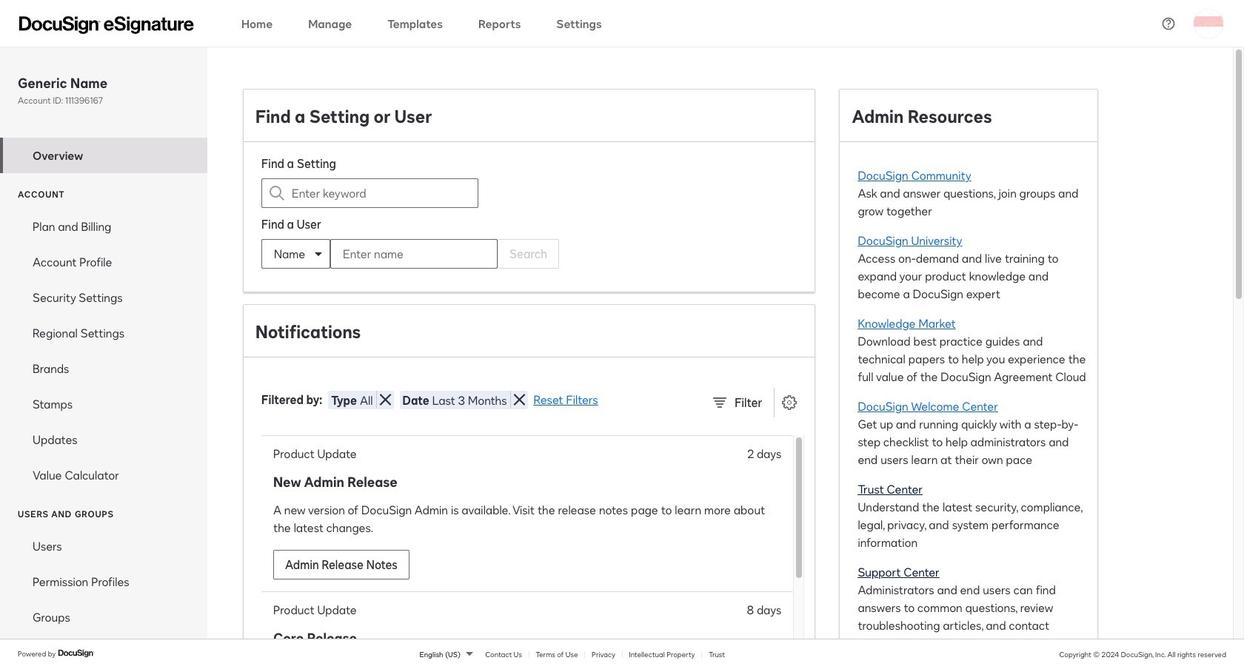 Task type: locate. For each thing, give the bounding box(es) containing it.
docusign image
[[58, 648, 95, 660]]

docusign admin image
[[19, 16, 194, 34]]

your uploaded profile image image
[[1194, 9, 1224, 38]]

account element
[[0, 209, 207, 493]]

users and groups element
[[0, 529, 207, 636]]



Task type: vqa. For each thing, say whether or not it's contained in the screenshot.
Enter name text field
yes



Task type: describe. For each thing, give the bounding box(es) containing it.
Enter name text field
[[331, 240, 467, 268]]

Enter keyword text field
[[292, 179, 448, 207]]



